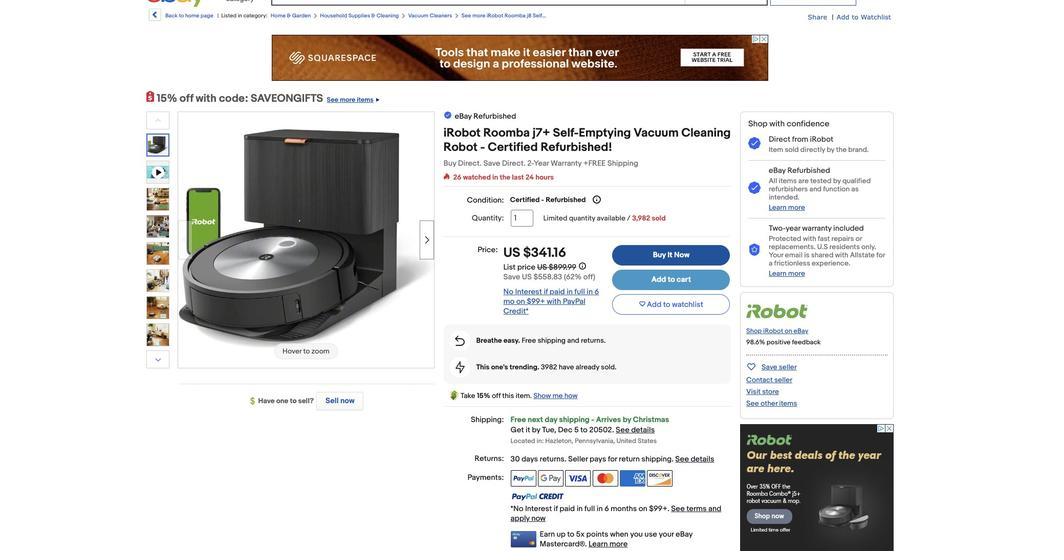 Task type: locate. For each thing, give the bounding box(es) containing it.
with details__icon image left all
[[748, 182, 761, 194]]

replacements.
[[769, 243, 816, 251]]

share
[[808, 13, 827, 21]]

seller for contact
[[774, 376, 792, 384]]

function
[[823, 185, 850, 193]]

1 horizontal spatial .
[[612, 426, 614, 435]]

to right 5
[[581, 426, 588, 435]]

vacuum inside irobot roomba j7+ self-emptying vacuum cleaning robot - certified refurbished! buy direct. save direct. 2-year warranty +free shipping
[[634, 126, 679, 140]]

2 vertical spatial shipping
[[642, 454, 672, 464]]

free up the 'get'
[[511, 415, 526, 425]]

cleaning
[[377, 12, 399, 19], [681, 126, 731, 140]]

roomba left j7+
[[483, 126, 530, 140]]

robot
[[444, 140, 478, 155]]

0 vertical spatial buy
[[444, 159, 456, 168]]

0 horizontal spatial for
[[608, 454, 617, 464]]

sold inside us $341.16 main content
[[652, 214, 666, 223]]

in down (62%
[[567, 287, 573, 297]]

2 horizontal spatial and
[[810, 185, 822, 193]]

1 vertical spatial free
[[511, 415, 526, 425]]

irobot down text__icon at the left of the page
[[444, 126, 481, 140]]

more inside two-year warranty included protected with fast repairs or replacements. u.s residents only. your email is shared with allstate for a frictionless experience. learn more
[[788, 269, 805, 278]]

2 vertical spatial on
[[639, 504, 647, 514]]

1 vertical spatial see details link
[[675, 454, 714, 464]]

learn more link down frictionless
[[769, 269, 805, 278]]

the inside 'direct from irobot item sold directly by the brand.'
[[836, 145, 847, 154]]

advertisement region
[[272, 35, 768, 81], [740, 424, 894, 551]]

buy left it
[[653, 250, 666, 260]]

learn
[[769, 203, 787, 212], [769, 269, 787, 278], [589, 539, 608, 549]]

1 vertical spatial emptying
[[579, 126, 631, 140]]

for inside two-year warranty included protected with fast repairs or replacements. u.s residents only. your email is shared with allstate for a frictionless experience. learn more
[[876, 251, 885, 259]]

1 horizontal spatial off
[[492, 392, 501, 400]]

to right one
[[290, 397, 297, 405]]

to right 'back'
[[179, 12, 184, 19]]

1 vertical spatial off
[[492, 392, 501, 400]]

to left the 'watchlist'
[[852, 13, 859, 21]]

no interest if paid in full in 6 mo on $99+ with paypal credit* link
[[503, 287, 599, 316]]

- up "limited"
[[541, 196, 544, 204]]

1 vertical spatial certified
[[510, 196, 540, 204]]

vacuum
[[408, 12, 428, 19], [569, 12, 589, 19], [634, 126, 679, 140]]

0 vertical spatial sold
[[785, 145, 799, 154]]

watched
[[463, 173, 491, 182]]

text__icon image
[[444, 111, 452, 121]]

paid for months
[[560, 504, 575, 514]]

code:
[[219, 92, 248, 105]]

15% off with code: saveongifts
[[157, 92, 323, 105]]

$899.99
[[549, 263, 576, 272]]

see details link up terms
[[675, 454, 714, 464]]

see terms and apply now
[[511, 504, 721, 524]]

with details__icon image for breathe easy.
[[455, 336, 465, 346]]

paid
[[550, 287, 565, 297], [560, 504, 575, 514]]

ebay refurbished up are at the right top of the page
[[769, 166, 830, 176]]

for right 'pays'
[[608, 454, 617, 464]]

1 vertical spatial and
[[567, 336, 579, 345]]

save up no
[[503, 272, 520, 282]]

& right home
[[287, 12, 291, 19]]

by right directly
[[827, 145, 835, 154]]

buy it now link
[[612, 245, 730, 266]]

1 vertical spatial sold
[[652, 214, 666, 223]]

1 vertical spatial full
[[584, 504, 595, 514]]

self-
[[533, 12, 544, 19], [553, 126, 579, 140]]

seller inside button
[[779, 363, 797, 372]]

1 horizontal spatial details
[[691, 454, 714, 464]]

& right supplies at the left
[[371, 12, 375, 19]]

emptying up +free
[[579, 126, 631, 140]]

2 horizontal spatial on
[[785, 327, 792, 335]]

sold inside 'direct from irobot item sold directly by the brand.'
[[785, 145, 799, 154]]

0 horizontal spatial ebay refurbished
[[455, 112, 516, 121]]

refurbished up are at the right top of the page
[[787, 166, 830, 176]]

add inside share | add to watchlist
[[837, 13, 850, 21]]

. up discover image at bottom right
[[672, 454, 674, 464]]

pennsylvania,
[[575, 437, 615, 445]]

shop left confidence
[[748, 119, 768, 129]]

shipping up 5
[[559, 415, 590, 425]]

sold right 3,982
[[652, 214, 666, 223]]

shop up 98.6%
[[746, 327, 762, 335]]

0 horizontal spatial vacuum
[[408, 12, 428, 19]]

save seller button
[[746, 361, 797, 373]]

shipping up discover image at bottom right
[[642, 454, 672, 464]]

roomba inside irobot roomba j7+ self-emptying vacuum cleaning robot - certified refurbished! buy direct. save direct. 2-year warranty +free shipping
[[483, 126, 530, 140]]

picture 1 of 11 image
[[147, 135, 168, 156]]

1 horizontal spatial learn more
[[769, 203, 805, 212]]

other
[[761, 399, 778, 408]]

and left returns.
[[567, 336, 579, 345]]

1 vertical spatial add
[[651, 275, 666, 285]]

by right it
[[532, 426, 540, 435]]

None submit
[[771, 0, 857, 6]]

back to home page link
[[148, 9, 213, 25]]

add right share
[[837, 13, 850, 21]]

or
[[856, 234, 862, 243]]

0 vertical spatial now
[[340, 396, 355, 406]]

roomba left the j8
[[505, 12, 526, 19]]

15% inside us $341.16 main content
[[477, 392, 490, 400]]

1 horizontal spatial on
[[639, 504, 647, 514]]

1 horizontal spatial 15%
[[477, 392, 490, 400]]

1 vertical spatial cleaning
[[681, 126, 731, 140]]

this one's trending. 3982 have already sold.
[[476, 363, 617, 372]]

more inside us $341.16 main content
[[610, 539, 628, 549]]

/
[[627, 214, 631, 223]]

1 vertical spatial 6
[[605, 504, 609, 514]]

0 vertical spatial -
[[480, 140, 485, 155]]

0 vertical spatial learn more
[[769, 203, 805, 212]]

us
[[503, 245, 520, 261], [537, 263, 547, 272], [522, 272, 532, 282]]

seller
[[779, 363, 797, 372], [774, 376, 792, 384]]

irobot roomba j7+ self-emptying vacuum cleaning robot - certified refurbished! buy direct. save direct. 2-year warranty +free shipping
[[444, 126, 731, 168]]

paid inside the no interest if paid in full in 6 mo on $99+ with paypal credit*
[[550, 287, 565, 297]]

0 horizontal spatial direct.
[[458, 159, 482, 168]]

0 vertical spatial roomba
[[505, 12, 526, 19]]

1 vertical spatial shipping
[[559, 415, 590, 425]]

now
[[674, 250, 690, 260]]

free right easy.
[[522, 336, 536, 345]]

2 vertical spatial add
[[647, 300, 662, 309]]

ebay refurbished right text__icon at the left of the page
[[455, 112, 516, 121]]

and inside the see terms and apply now
[[708, 504, 721, 514]]

1 vertical spatial on
[[785, 327, 792, 335]]

1 horizontal spatial if
[[554, 504, 558, 514]]

shop with confidence
[[748, 119, 830, 129]]

0 vertical spatial certified
[[488, 140, 538, 155]]

cleaners
[[430, 12, 452, 19]]

share button
[[808, 12, 827, 22]]

1 horizontal spatial |
[[832, 13, 834, 21]]

picture 5 of 11 image
[[147, 270, 169, 292]]

shipping inside free next day shipping - arrives by christmas get it by tue, dec 5 to 20502 . see details located in: hazleton, pennsylvania, united states
[[559, 415, 590, 425]]

1 vertical spatial 15%
[[477, 392, 490, 400]]

now
[[340, 396, 355, 406], [531, 514, 546, 524]]

learn inside us $341.16 main content
[[589, 539, 608, 549]]

and
[[810, 185, 822, 193], [567, 336, 579, 345], [708, 504, 721, 514]]

- inside free next day shipping - arrives by christmas get it by tue, dec 5 to 20502 . see details located in: hazleton, pennsylvania, united states
[[591, 415, 594, 425]]

back to home page
[[165, 12, 213, 19]]

0 horizontal spatial see details link
[[616, 426, 655, 435]]

on left $99+. at bottom right
[[639, 504, 647, 514]]

seller inside contact seller visit store see other items
[[774, 376, 792, 384]]

2 vertical spatial learn more link
[[589, 539, 628, 549]]

0 horizontal spatial &
[[287, 12, 291, 19]]

breathe easy. free shipping and returns.
[[476, 336, 606, 345]]

1 vertical spatial now
[[531, 514, 546, 524]]

ebay right text__icon at the left of the page
[[455, 112, 472, 121]]

frictionless
[[774, 259, 810, 268]]

on up 98.6% positive feedback at bottom
[[785, 327, 792, 335]]

add down add to cart link at right
[[647, 300, 662, 309]]

0 horizontal spatial -
[[480, 140, 485, 155]]

price
[[517, 263, 536, 272]]

0 horizontal spatial save
[[483, 159, 500, 168]]

2 direct. from the left
[[502, 159, 526, 168]]

sell now link
[[314, 392, 364, 410]]

hazleton,
[[545, 437, 573, 445]]

0 vertical spatial interest
[[515, 287, 542, 297]]

2 vertical spatial save
[[762, 363, 777, 372]]

learn more link inside us $341.16 main content
[[589, 539, 628, 549]]

learn down a
[[769, 269, 787, 278]]

full down (62%
[[575, 287, 585, 297]]

. down arrives
[[612, 426, 614, 435]]

2 & from the left
[[371, 12, 375, 19]]

with right $99+
[[547, 297, 561, 307]]

0 vertical spatial paid
[[550, 287, 565, 297]]

0 horizontal spatial details
[[631, 426, 655, 435]]

0 horizontal spatial sold
[[652, 214, 666, 223]]

learn more link down intended.
[[769, 203, 805, 212]]

this
[[476, 363, 490, 372]]

0 vertical spatial shipping
[[538, 336, 566, 345]]

6
[[595, 287, 599, 297], [605, 504, 609, 514]]

to inside earn up to 5x points when you use your ebay mastercard®.
[[567, 530, 574, 539]]

paid down save us $558.83 (62% off)
[[550, 287, 565, 297]]

1 vertical spatial shop
[[746, 327, 762, 335]]

the left last
[[500, 173, 510, 182]]

with details__icon image left the item at the right
[[748, 137, 761, 150]]

seller down save seller on the right of the page
[[774, 376, 792, 384]]

on inside the no interest if paid in full in 6 mo on $99+ with paypal credit*
[[516, 297, 525, 307]]

1 horizontal spatial see details link
[[675, 454, 714, 464]]

see details link for 20502
[[616, 426, 655, 435]]

learn more inside us $341.16 main content
[[589, 539, 628, 549]]

certified up 2- at right top
[[488, 140, 538, 155]]

all
[[769, 177, 777, 185]]

paid up the up
[[560, 504, 575, 514]]

certified inside irobot roomba j7+ self-emptying vacuum cleaning robot - certified refurbished! buy direct. save direct. 2-year warranty +free shipping
[[488, 140, 538, 155]]

watchlist
[[861, 13, 891, 21]]

add to cart
[[651, 275, 691, 285]]

irobot roomba j7+ self-emptying vacuum cleaning robot - certified refurbished! - picture 1 of 11 image
[[178, 128, 434, 349]]

in down off)
[[587, 287, 593, 297]]

0 horizontal spatial on
[[516, 297, 525, 307]]

buy up 26
[[444, 159, 456, 168]]

items inside contact seller visit store see other items
[[779, 399, 797, 408]]

| listed in category:
[[217, 12, 268, 19]]

vacuum left replacem...
[[569, 12, 589, 19]]

by right tested
[[833, 177, 841, 185]]

if for *no
[[554, 504, 558, 514]]

1 horizontal spatial and
[[708, 504, 721, 514]]

on for $99+
[[516, 297, 525, 307]]

0 vertical spatial on
[[516, 297, 525, 307]]

more information - about this item condition image
[[593, 196, 601, 204]]

add for add to watchlist
[[647, 300, 662, 309]]

earn up to 5x points when you use your ebay mastercard®.
[[540, 530, 693, 549]]

0 vertical spatial shop
[[748, 119, 768, 129]]

6 inside the no interest if paid in full in 6 mo on $99+ with paypal credit*
[[595, 287, 599, 297]]

and inside all items are tested by qualified refurbishers and function as intended.
[[810, 185, 822, 193]]

1 & from the left
[[287, 12, 291, 19]]

email
[[785, 251, 803, 259]]

warranty
[[802, 224, 832, 233]]

0 vertical spatial 6
[[595, 287, 599, 297]]

with inside the no interest if paid in full in 6 mo on $99+ with paypal credit*
[[547, 297, 561, 307]]

see inside the see terms and apply now
[[671, 504, 685, 514]]

2 horizontal spatial -
[[591, 415, 594, 425]]

off left code:
[[180, 92, 193, 105]]

0 horizontal spatial 6
[[595, 287, 599, 297]]

self- right j7+
[[553, 126, 579, 140]]

ebay
[[455, 112, 472, 121], [769, 166, 786, 176], [794, 327, 808, 335], [676, 530, 693, 539]]

with details__icon image left 'breathe'
[[455, 336, 465, 346]]

add inside button
[[647, 300, 662, 309]]

see details link up united in the right of the page
[[616, 426, 655, 435]]

if inside the no interest if paid in full in 6 mo on $99+ with paypal credit*
[[544, 287, 548, 297]]

1 vertical spatial save
[[503, 272, 520, 282]]

two-
[[769, 224, 786, 233]]

mo
[[503, 297, 515, 307]]

. left seller
[[565, 454, 566, 464]]

0 vertical spatial off
[[180, 92, 193, 105]]

off
[[180, 92, 193, 105], [492, 392, 501, 400]]

1 horizontal spatial &
[[371, 12, 375, 19]]

vacuum left cleaners
[[408, 12, 428, 19]]

us $341.16
[[503, 245, 566, 261]]

for right 'only.'
[[876, 251, 885, 259]]

1 horizontal spatial direct.
[[502, 159, 526, 168]]

pays
[[590, 454, 606, 464]]

on right mo
[[516, 297, 525, 307]]

- up 20502
[[591, 415, 594, 425]]

1 horizontal spatial for
[[876, 251, 885, 259]]

see more items link
[[323, 92, 379, 105]]

shipping
[[538, 336, 566, 345], [559, 415, 590, 425], [642, 454, 672, 464]]

this
[[502, 392, 514, 400]]

shop
[[748, 119, 768, 129], [746, 327, 762, 335]]

98.6% positive feedback
[[746, 338, 821, 346]]

0 vertical spatial and
[[810, 185, 822, 193]]

to left watchlist
[[663, 300, 670, 309]]

irobot inside irobot roomba j7+ self-emptying vacuum cleaning robot - certified refurbished! buy direct. save direct. 2-year warranty +free shipping
[[444, 126, 481, 140]]

direct. up watched
[[458, 159, 482, 168]]

26
[[453, 173, 461, 182]]

refurbished up "limited"
[[546, 196, 586, 204]]

interest right no
[[515, 287, 542, 297]]

items inside see more items link
[[357, 96, 374, 104]]

sold down from on the top right of the page
[[785, 145, 799, 154]]

0 horizontal spatial if
[[544, 287, 548, 297]]

returns.
[[581, 336, 606, 345]]

learn inside two-year warranty included protected with fast repairs or replacements. u.s residents only. your email is shared with allstate for a frictionless experience. learn more
[[769, 269, 787, 278]]

picture 6 of 11 image
[[147, 297, 169, 319]]

1 vertical spatial seller
[[774, 376, 792, 384]]

google pay image
[[538, 470, 564, 487]]

quantity
[[569, 214, 595, 223]]

add left the cart
[[651, 275, 666, 285]]

us right list
[[522, 272, 532, 282]]

qualified
[[842, 177, 871, 185]]

interest inside the no interest if paid in full in 6 mo on $99+ with paypal credit*
[[515, 287, 542, 297]]

visa image
[[565, 470, 591, 487]]

0 vertical spatial for
[[876, 251, 885, 259]]

with details__icon image left this
[[455, 361, 465, 374]]

items
[[357, 96, 374, 104], [779, 177, 797, 185], [779, 399, 797, 408]]

1 vertical spatial for
[[608, 454, 617, 464]]

interest for no
[[515, 287, 542, 297]]

.
[[612, 426, 614, 435], [565, 454, 566, 464], [672, 454, 674, 464]]

vacuum up shipping
[[634, 126, 679, 140]]

master card image
[[593, 470, 618, 487]]

off inside us $341.16 main content
[[492, 392, 501, 400]]

now up earn
[[531, 514, 546, 524]]

buy inside irobot roomba j7+ self-emptying vacuum cleaning robot - certified refurbished! buy direct. save direct. 2-year warranty +free shipping
[[444, 159, 456, 168]]

save for save seller
[[762, 363, 777, 372]]

shipping up 3982
[[538, 336, 566, 345]]

0 horizontal spatial buy
[[444, 159, 456, 168]]

seller up contact seller link
[[779, 363, 797, 372]]

learn more for up
[[589, 539, 628, 549]]

visit
[[746, 387, 761, 396]]

tue,
[[542, 426, 556, 435]]

30
[[511, 454, 520, 464]]

learn right 5x
[[589, 539, 608, 549]]

1 horizontal spatial buy
[[653, 250, 666, 260]]

learn more link for ebay refurbished
[[769, 203, 805, 212]]

with details__icon image
[[748, 137, 761, 150], [748, 182, 761, 194], [748, 244, 761, 256], [455, 336, 465, 346], [455, 361, 465, 374]]

see inside contact seller visit store see other items
[[746, 399, 759, 408]]

the left brand. at the right top of the page
[[836, 145, 847, 154]]

1 vertical spatial -
[[541, 196, 544, 204]]

with details__icon image left your
[[748, 244, 761, 256]]

ebay right your
[[676, 530, 693, 539]]

to inside share | add to watchlist
[[852, 13, 859, 21]]

1 horizontal spatial sold
[[785, 145, 799, 154]]

2 horizontal spatial .
[[672, 454, 674, 464]]

2 vertical spatial -
[[591, 415, 594, 425]]

learn for direct from irobot
[[769, 203, 787, 212]]

brand.
[[848, 145, 869, 154]]

free inside free next day shipping - arrives by christmas get it by tue, dec 5 to 20502 . see details located in: hazleton, pennsylvania, united states
[[511, 415, 526, 425]]

us up list
[[503, 245, 520, 261]]

1 horizontal spatial refurbished
[[546, 196, 586, 204]]

shop irobot on ebay
[[746, 327, 808, 335]]

6 down off)
[[595, 287, 599, 297]]

with up 'direct'
[[769, 119, 785, 129]]

in up 5x
[[577, 504, 583, 514]]

1 vertical spatial items
[[779, 177, 797, 185]]

1 vertical spatial refurbished
[[787, 166, 830, 176]]

0 horizontal spatial .
[[565, 454, 566, 464]]

no interest if paid in full in 6 mo on $99+ with paypal credit*
[[503, 287, 599, 316]]

0 horizontal spatial refurbished
[[473, 112, 516, 121]]

learn more down intended.
[[769, 203, 805, 212]]

save us $558.83 (62% off)
[[503, 272, 595, 282]]

add
[[837, 13, 850, 21], [651, 275, 666, 285], [647, 300, 662, 309]]

certified up quantity: text field
[[510, 196, 540, 204]]

15% right take
[[477, 392, 490, 400]]

have one to sell?
[[258, 397, 314, 405]]

picture 3 of 11 image
[[147, 215, 169, 238]]

learn down intended.
[[769, 203, 787, 212]]

trending.
[[510, 363, 539, 372]]

2 horizontal spatial save
[[762, 363, 777, 372]]

0 vertical spatial add
[[837, 13, 850, 21]]

3,982
[[632, 214, 650, 223]]

sell?
[[298, 397, 314, 405]]

emptying inside irobot roomba j7+ self-emptying vacuum cleaning robot - certified refurbished! buy direct. save direct. 2-year warranty +free shipping
[[579, 126, 631, 140]]

full inside the no interest if paid in full in 6 mo on $99+ with paypal credit*
[[575, 287, 585, 297]]

ebay inside earn up to 5x points when you use your ebay mastercard®.
[[676, 530, 693, 539]]

contact seller link
[[746, 376, 792, 384]]

1 vertical spatial the
[[500, 173, 510, 182]]

now right sell
[[340, 396, 355, 406]]

save inside button
[[762, 363, 777, 372]]

1 horizontal spatial now
[[531, 514, 546, 524]]

in:
[[537, 437, 544, 445]]

15%
[[157, 92, 177, 105], [477, 392, 490, 400]]

-
[[480, 140, 485, 155], [541, 196, 544, 204], [591, 415, 594, 425]]

save up 26 watched in the last 24 hours
[[483, 159, 500, 168]]

- right robot
[[480, 140, 485, 155]]

2 vertical spatial refurbished
[[546, 196, 586, 204]]

1 vertical spatial details
[[691, 454, 714, 464]]

1 vertical spatial roomba
[[483, 126, 530, 140]]

full for mo
[[575, 287, 585, 297]]

| left listed
[[217, 12, 219, 19]]

to inside "link"
[[179, 12, 184, 19]]

3982
[[541, 363, 557, 372]]

directly
[[800, 145, 825, 154]]

1 horizontal spatial 6
[[605, 504, 609, 514]]

picture 2 of 11 image
[[147, 188, 169, 210]]



Task type: describe. For each thing, give the bounding box(es) containing it.
shop for shop irobot on ebay
[[746, 327, 762, 335]]

tested
[[810, 177, 832, 185]]

see other items link
[[746, 399, 797, 408]]

sell now
[[326, 396, 355, 406]]

interest for *no
[[525, 504, 552, 514]]

(62%
[[564, 272, 582, 282]]

. inside free next day shipping - arrives by christmas get it by tue, dec 5 to 20502 . see details located in: hazleton, pennsylvania, united states
[[612, 426, 614, 435]]

by inside 'direct from irobot item sold directly by the brand.'
[[827, 145, 835, 154]]

arrives
[[596, 415, 621, 425]]

+free
[[583, 159, 606, 168]]

0 horizontal spatial 15%
[[157, 92, 177, 105]]

breathe
[[476, 336, 502, 345]]

in right listed
[[238, 12, 242, 19]]

ebay up the feedback
[[794, 327, 808, 335]]

2 horizontal spatial us
[[537, 263, 547, 272]]

with details__icon image for direct from irobot
[[748, 137, 761, 150]]

for inside us $341.16 main content
[[608, 454, 617, 464]]

the inside us $341.16 main content
[[500, 173, 510, 182]]

home
[[185, 12, 199, 19]]

is
[[804, 251, 810, 259]]

when
[[610, 530, 628, 539]]

returns:
[[475, 454, 504, 464]]

0 vertical spatial self-
[[533, 12, 544, 19]]

ebay mastercard image
[[511, 531, 536, 548]]

6 for *no interest if paid in full in 6 months on $99+.
[[605, 504, 609, 514]]

1 horizontal spatial us
[[522, 272, 532, 282]]

confidence
[[787, 119, 830, 129]]

get
[[511, 426, 524, 435]]

to inside button
[[663, 300, 670, 309]]

with details__icon image for this one's trending.
[[455, 361, 465, 374]]

garden
[[292, 12, 311, 19]]

2 horizontal spatial refurbished
[[787, 166, 830, 176]]

last
[[512, 173, 524, 182]]

list price us $899.99
[[503, 263, 576, 272]]

american express image
[[620, 470, 646, 487]]

0 horizontal spatial and
[[567, 336, 579, 345]]

details inside free next day shipping - arrives by christmas get it by tue, dec 5 to 20502 . see details located in: hazleton, pennsylvania, united states
[[631, 426, 655, 435]]

only.
[[862, 243, 876, 251]]

see terms and apply now link
[[511, 504, 721, 524]]

on for $99+.
[[639, 504, 647, 514]]

year
[[786, 224, 800, 233]]

paypal
[[563, 297, 586, 307]]

returns
[[540, 454, 565, 464]]

replacem...
[[591, 12, 623, 19]]

learn more link for earn up to 5x points when you use your ebay mastercard®.
[[589, 539, 628, 549]]

1 vertical spatial advertisement region
[[740, 424, 894, 551]]

household
[[320, 12, 347, 19]]

now inside the see terms and apply now
[[531, 514, 546, 524]]

1 horizontal spatial -
[[541, 196, 544, 204]]

irobot inside 'direct from irobot item sold directly by the brand.'
[[810, 135, 833, 144]]

with down repairs
[[835, 251, 848, 259]]

0 vertical spatial emptying
[[544, 12, 568, 19]]

cleaning inside irobot roomba j7+ self-emptying vacuum cleaning robot - certified refurbished! buy direct. save direct. 2-year warranty +free shipping
[[681, 126, 731, 140]]

0 vertical spatial free
[[522, 336, 536, 345]]

shipping for -
[[559, 415, 590, 425]]

picture 7 of 11 image
[[147, 324, 169, 346]]

one's
[[491, 363, 508, 372]]

24
[[526, 173, 534, 182]]

seller for save
[[779, 363, 797, 372]]

1 direct. from the left
[[458, 159, 482, 168]]

see details link for seller pays for return shipping
[[675, 454, 714, 464]]

1 vertical spatial buy
[[653, 250, 666, 260]]

0 horizontal spatial |
[[217, 12, 219, 19]]

ebay up all
[[769, 166, 786, 176]]

a
[[769, 259, 773, 268]]

irobot up positive
[[763, 327, 783, 335]]

u.s
[[817, 243, 828, 251]]

vacuum cleaners link
[[408, 12, 452, 19]]

learn more for refurbished
[[769, 203, 805, 212]]

paypal credit image
[[511, 493, 564, 501]]

0 vertical spatial advertisement region
[[272, 35, 768, 81]]

credit*
[[503, 307, 529, 316]]

shop irobot on ebay link
[[746, 327, 808, 335]]

if for no
[[544, 287, 548, 297]]

hours
[[536, 173, 554, 182]]

quantity:
[[472, 213, 504, 223]]

save for save us $558.83 (62% off)
[[503, 272, 520, 282]]

positive
[[767, 338, 791, 346]]

discover image
[[647, 470, 673, 487]]

save seller
[[762, 363, 797, 372]]

christmas
[[633, 415, 669, 425]]

allstate
[[850, 251, 875, 259]]

items inside all items are tested by qualified refurbishers and function as intended.
[[779, 177, 797, 185]]

see more irobot roomba j8 self-emptying vacuum replacem... link
[[461, 12, 623, 19]]

0 horizontal spatial us
[[503, 245, 520, 261]]

to inside free next day shipping - arrives by christmas get it by tue, dec 5 to 20502 . see details located in: hazleton, pennsylvania, united states
[[581, 426, 588, 435]]

listed
[[221, 12, 237, 19]]

easy.
[[503, 336, 520, 345]]

store
[[762, 387, 779, 396]]

add for add to cart
[[651, 275, 666, 285]]

see more items
[[327, 96, 374, 104]]

already
[[576, 363, 599, 372]]

0 vertical spatial refurbished
[[473, 112, 516, 121]]

dollar sign image
[[250, 397, 258, 406]]

paid for mo
[[550, 287, 565, 297]]

supplies
[[348, 12, 370, 19]]

0 horizontal spatial off
[[180, 92, 193, 105]]

have
[[559, 363, 574, 372]]

$341.16
[[523, 245, 566, 261]]

take 15% off this item. show me how
[[459, 392, 578, 400]]

free next day shipping - arrives by christmas get it by tue, dec 5 to 20502 . see details located in: hazleton, pennsylvania, united states
[[511, 415, 669, 445]]

page
[[201, 12, 213, 19]]

mastercard®.
[[540, 539, 587, 549]]

to left the cart
[[668, 275, 675, 285]]

- inside irobot roomba j7+ self-emptying vacuum cleaning robot - certified refurbished! buy direct. save direct. 2-year warranty +free shipping
[[480, 140, 485, 155]]

irobot left the j8
[[487, 12, 503, 19]]

0 horizontal spatial cleaning
[[377, 12, 399, 19]]

shipping for and
[[538, 336, 566, 345]]

98.6%
[[746, 338, 765, 346]]

sell
[[326, 396, 339, 406]]

self- inside irobot roomba j7+ self-emptying vacuum cleaning robot - certified refurbished! buy direct. save direct. 2-year warranty +free shipping
[[553, 126, 579, 140]]

item direct from brand image
[[746, 301, 808, 322]]

with left code:
[[196, 92, 216, 105]]

protected
[[769, 234, 801, 243]]

with details__icon image for two-year warranty included
[[748, 244, 761, 256]]

us $341.16 main content
[[444, 111, 731, 549]]

household supplies & cleaning
[[320, 12, 399, 19]]

fast
[[818, 234, 830, 243]]

warranty
[[551, 159, 582, 168]]

sold.
[[601, 363, 617, 372]]

by right arrives
[[623, 415, 631, 425]]

in right watched
[[492, 173, 498, 182]]

included
[[833, 224, 864, 233]]

shop for shop with confidence
[[748, 119, 768, 129]]

have
[[258, 397, 275, 405]]

see inside free next day shipping - arrives by christmas get it by tue, dec 5 to 20502 . see details located in: hazleton, pennsylvania, united states
[[616, 426, 630, 435]]

buy it now
[[653, 250, 690, 260]]

paypal image
[[511, 470, 536, 487]]

learn more link for two-year warranty included
[[769, 269, 805, 278]]

save inside irobot roomba j7+ self-emptying vacuum cleaning robot - certified refurbished! buy direct. save direct. 2-year warranty +free shipping
[[483, 159, 500, 168]]

in left months
[[597, 504, 603, 514]]

home & garden link
[[271, 12, 311, 19]]

your
[[659, 530, 674, 539]]

ebay refurbished inside us $341.16 main content
[[455, 112, 516, 121]]

saveongifts
[[251, 92, 323, 105]]

show me how button
[[533, 389, 578, 400]]

condition:
[[467, 196, 504, 205]]

repairs
[[832, 234, 854, 243]]

add to watchlist
[[647, 300, 703, 309]]

Quantity: text field
[[511, 210, 533, 227]]

price:
[[478, 245, 498, 255]]

video 1 of 1 image
[[147, 161, 169, 183]]

1 horizontal spatial ebay refurbished
[[769, 166, 830, 176]]

are
[[798, 177, 809, 185]]

day
[[545, 415, 557, 425]]

one
[[276, 397, 288, 405]]

contact seller visit store see other items
[[746, 376, 797, 408]]

6 for no interest if paid in full in 6 mo on $99+ with paypal credit*
[[595, 287, 599, 297]]

home & garden
[[271, 12, 311, 19]]

months
[[611, 504, 637, 514]]

by inside all items are tested by qualified refurbishers and function as intended.
[[833, 177, 841, 185]]

payments:
[[468, 473, 504, 483]]

me
[[553, 392, 563, 400]]

1 horizontal spatial vacuum
[[569, 12, 589, 19]]

cart
[[677, 275, 691, 285]]

picture 4 of 11 image
[[147, 243, 169, 265]]

how
[[564, 392, 578, 400]]

with details__icon image for ebay refurbished
[[748, 182, 761, 194]]

$99+
[[527, 297, 545, 307]]

learn for *no interest if paid in full in 6 months on $99+.
[[589, 539, 608, 549]]

apply
[[511, 514, 530, 524]]

full for months
[[584, 504, 595, 514]]

states
[[638, 437, 657, 445]]

you
[[630, 530, 643, 539]]

with down warranty
[[803, 234, 816, 243]]

united
[[617, 437, 636, 445]]



Task type: vqa. For each thing, say whether or not it's contained in the screenshot.
see all button to the middle
no



